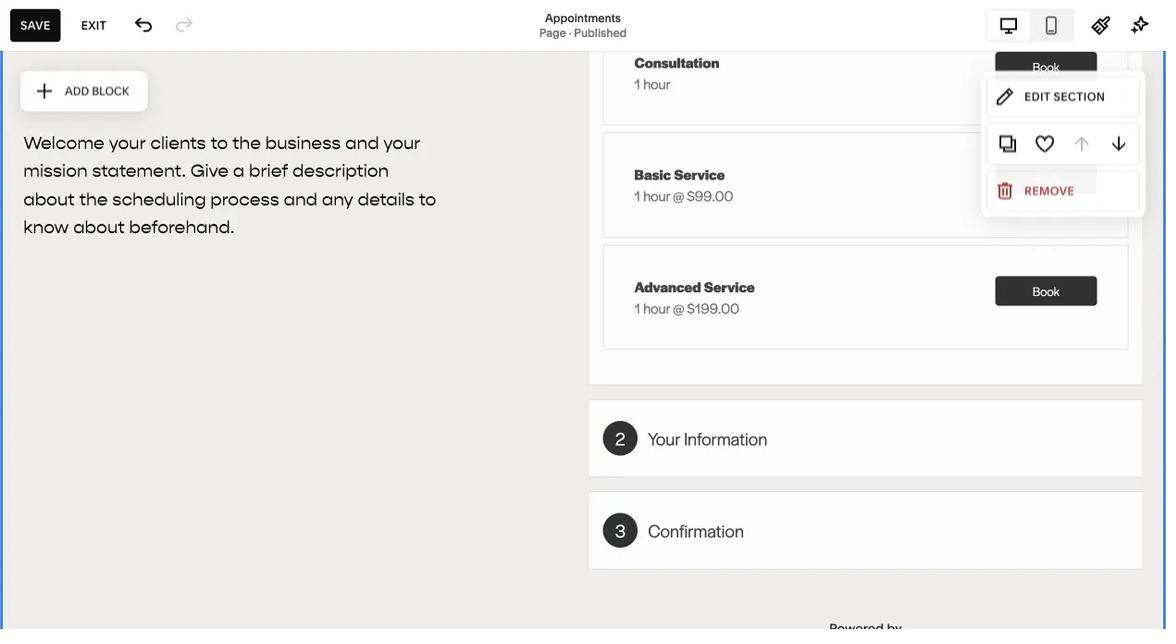 Task type: locate. For each thing, give the bounding box(es) containing it.
shop
[[66, 196, 98, 212]]

published
[[574, 26, 627, 39]]

demo inside shop demo
[[105, 198, 137, 211]]

demo right about on the top
[[110, 238, 142, 252]]

main
[[31, 154, 66, 172]]

navigation
[[69, 154, 145, 172]]

shop demo
[[66, 196, 137, 212]]

appointments page · published
[[540, 11, 627, 39]]

demo inside 'about demo'
[[110, 238, 142, 252]]

home
[[35, 34, 71, 47]]

tab list
[[988, 11, 1073, 40]]

demo for about
[[110, 238, 142, 252]]

1 vertical spatial demo
[[110, 238, 142, 252]]

save
[[20, 19, 51, 32]]

appointments
[[545, 11, 621, 25]]

demo right shop
[[105, 198, 137, 211]]

about
[[66, 237, 103, 252]]

0 vertical spatial demo
[[105, 198, 137, 211]]

main navigation
[[31, 154, 145, 172]]

demo
[[105, 198, 137, 211], [110, 238, 142, 252]]



Task type: describe. For each thing, give the bounding box(es) containing it.
page
[[540, 26, 567, 39]]

home button
[[0, 20, 92, 61]]

save button
[[10, 9, 61, 42]]

demo for shop
[[105, 198, 137, 211]]

exit button
[[71, 9, 117, 42]]

exit
[[81, 19, 107, 32]]

add a new page to the "main navigation" group image
[[241, 153, 261, 173]]

·
[[569, 26, 572, 39]]

pages
[[31, 86, 107, 118]]

about demo
[[66, 237, 142, 252]]



Task type: vqa. For each thing, say whether or not it's contained in the screenshot.
"mobile" image
no



